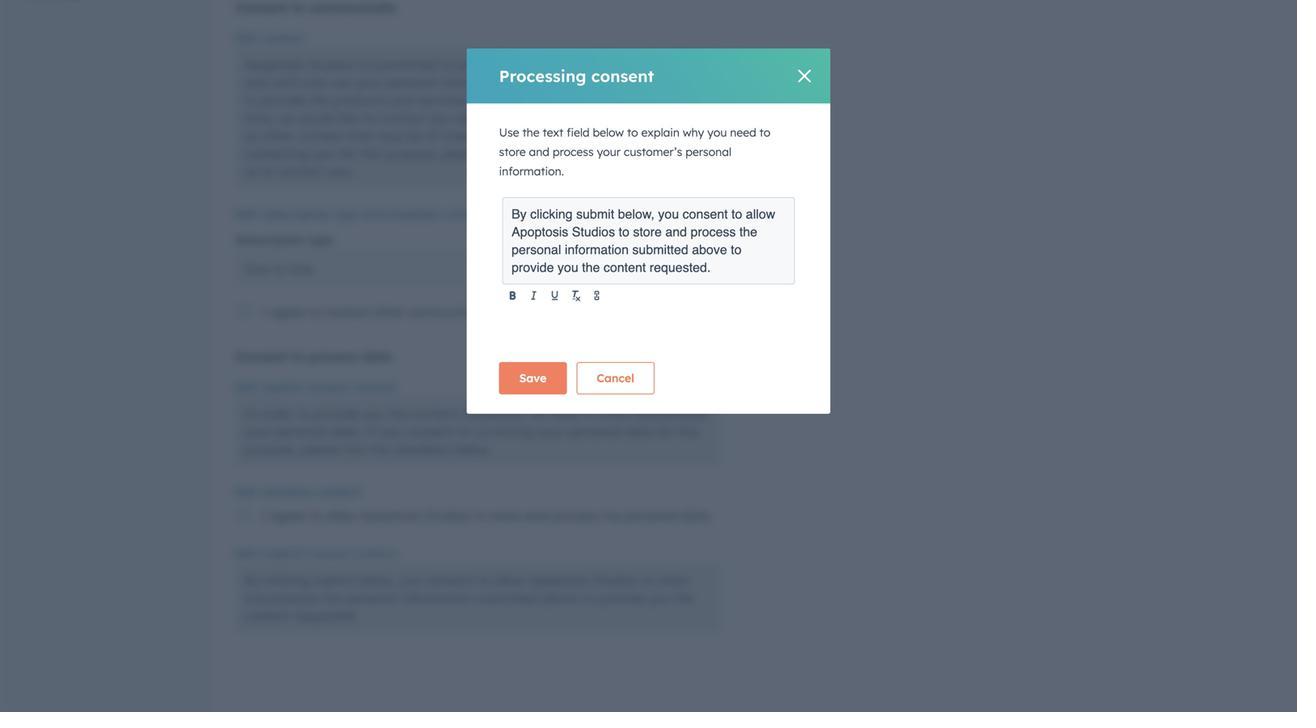 Task type: describe. For each thing, give the bounding box(es) containing it.
0 horizontal spatial contact
[[278, 163, 324, 180]]

your down in
[[244, 424, 271, 440]]

0 horizontal spatial above
[[542, 590, 579, 606]]

studios.
[[610, 304, 659, 320]]

consent inside in order to provide you the content requested, we need to store and process your personal data. if you consent to us storing your personal data for this purpose, please tick the checkbox below.
[[407, 424, 455, 440]]

process inside in order to provide you the content requested, we need to store and process your personal data. if you consent to us storing your personal data for this purpose, please tick the checkbox below.
[[662, 406, 708, 422]]

one to one button
[[235, 253, 720, 285]]

consent
[[235, 348, 288, 365]]

tick inside apoptosis studios is committed to protecting and respecting your privacy, and we'll only use your personal information to administer your account and to provide the products and services you requested from us. from time to time, we would like to contact you about our products and services, as well as other content that may be of interest to you. if you consent to us contacting you for this purpose, please tick below to say how you would like us to contact you:
[[485, 146, 507, 162]]

order
[[261, 406, 294, 422]]

and inside the use the text field below to explain why you need to store and process your customer's personal information.
[[529, 145, 550, 159]]

subscription
[[261, 207, 331, 221]]

agree for i agree to receive other communications from apoptosis studios.
[[271, 304, 306, 320]]

by inside by clicking submit below, you consent to allow apoptosis studios to store and process the personal information submitted above to provide you the content requested. text field
[[512, 207, 527, 222]]

0 horizontal spatial clicking
[[264, 572, 309, 589]]

below, inside text field
[[618, 207, 655, 222]]

1 vertical spatial below,
[[358, 572, 397, 589]]

1 horizontal spatial as
[[660, 110, 674, 126]]

is
[[358, 57, 368, 73]]

storing
[[492, 424, 534, 440]]

provide inside in order to provide you the content requested, we need to store and process your personal data. if you consent to us storing your personal data for this purpose, please tick the checkbox below.
[[313, 406, 359, 422]]

0 horizontal spatial by
[[244, 572, 260, 589]]

respecting
[[551, 57, 615, 73]]

personal inside the use the text field below to explain why you need to store and process your customer's personal information.
[[686, 145, 732, 159]]

say
[[566, 146, 588, 162]]

receive
[[326, 304, 369, 320]]

0 vertical spatial like
[[339, 110, 359, 126]]

one to one
[[244, 261, 314, 277]]

use
[[499, 125, 520, 139]]

0 horizontal spatial submit
[[313, 572, 355, 589]]

that
[[348, 128, 373, 144]]

personal right my
[[625, 508, 677, 524]]

information for edit implicit consent content
[[401, 590, 473, 606]]

allow inside text field
[[746, 207, 776, 222]]

submit inside text field
[[577, 207, 615, 222]]

1 vertical spatial would
[[646, 146, 682, 162]]

consent inside text field
[[683, 207, 728, 222]]

your up us.
[[601, 74, 628, 91]]

i agree to receive other communications from apoptosis studios.
[[261, 304, 659, 320]]

explain
[[642, 125, 680, 139]]

how
[[591, 146, 616, 162]]

time
[[650, 92, 677, 108]]

in
[[244, 406, 257, 422]]

use
[[330, 74, 351, 91]]

edit for apoptosis studios is committed to protecting and respecting your privacy, and we'll only use your personal information to administer your account and to provide the products and services you requested from us. from time to time, we would like to contact you about our products and services, as well as other content that may be of interest to you. if you consent to us contacting you for this purpose, please tick below to say how you would like us to contact you:
[[235, 31, 258, 45]]

processing
[[499, 66, 587, 86]]

subscription
[[235, 233, 305, 247]]

committed
[[371, 57, 438, 73]]

0 vertical spatial products
[[333, 92, 387, 108]]

we inside apoptosis studios is committed to protecting and respecting your privacy, and we'll only use your personal information to administer your account and to provide the products and services you requested from us. from time to time, we would like to contact you about our products and services, as well as other content that may be of interest to you. if you consent to us contacting you for this purpose, please tick below to say how you would like us to contact you:
[[278, 110, 295, 126]]

i for i agree to allow apoptosis studios to store and process my personal data.
[[261, 508, 267, 524]]

checkbox inside edit checkbox content button
[[261, 485, 315, 499]]

content inside text field
[[604, 260, 646, 275]]

0 horizontal spatial submitted
[[476, 590, 538, 606]]

0 vertical spatial contact
[[379, 110, 425, 126]]

edit checkbox content
[[235, 485, 361, 499]]

studios inside text field
[[572, 224, 615, 239]]

our
[[494, 110, 515, 126]]

edit checkbox content button
[[235, 483, 361, 502]]

By clicking submit below, you consent to allow Apoptosis Studios to store and process the personal information submitted above to provide you the content requested. text field
[[512, 205, 786, 277]]

this inside in order to provide you the content requested, we need to store and process your personal data. if you consent to us storing your personal data for this purpose, please tick the checkbox below.
[[678, 424, 700, 440]]

i for i agree to receive other communications from apoptosis studios.
[[261, 304, 267, 320]]

2 edit from the top
[[235, 207, 258, 221]]

us.
[[594, 92, 611, 108]]

customer's
[[624, 145, 683, 159]]

edit explicit consent content button
[[235, 378, 396, 397]]

0 horizontal spatial us
[[244, 163, 258, 180]]

0 horizontal spatial as
[[244, 128, 258, 144]]

edit for in order to provide you the content requested, we need to store and process your personal data. if you consent to us storing your personal data for this purpose, please tick the checkbox below.
[[235, 380, 258, 394]]

your down is
[[354, 74, 381, 91]]

communications
[[408, 304, 509, 320]]

implicit
[[261, 547, 303, 561]]

edit content
[[235, 31, 304, 45]]

edit explicit consent content
[[235, 380, 396, 394]]

checkbox inside edit subscription type and checkbox content button
[[388, 207, 442, 221]]

0 horizontal spatial allow
[[326, 508, 357, 524]]

save button
[[499, 362, 567, 395]]

from
[[615, 92, 646, 108]]

0 horizontal spatial from
[[513, 304, 542, 320]]

type inside edit subscription type and checkbox content button
[[334, 207, 360, 221]]

field
[[567, 125, 590, 139]]

tick inside in order to provide you the content requested, we need to store and process your personal data. if you consent to us storing your personal data for this purpose, please tick the checkbox below.
[[344, 441, 366, 458]]

0 horizontal spatial would
[[299, 110, 335, 126]]

my
[[602, 508, 621, 524]]

edit implicit consent content button
[[235, 544, 397, 564]]

why
[[683, 125, 705, 139]]

be
[[407, 128, 422, 144]]

close image
[[798, 70, 811, 82]]

1 horizontal spatial data.
[[681, 508, 713, 524]]

0 vertical spatial data
[[362, 348, 392, 365]]

process inside text field
[[691, 224, 736, 239]]

your inside the use the text field below to explain why you need to store and process your customer's personal information.
[[597, 145, 621, 159]]

we'll
[[271, 74, 297, 91]]

apoptosis inside apoptosis studios is committed to protecting and respecting your privacy, and we'll only use your personal information to administer your account and to provide the products and services you requested from us. from time to time, we would like to contact you about our products and services, as well as other content that may be of interest to you. if you consent to us contacting you for this purpose, please tick below to say how you would like us to contact you:
[[244, 57, 305, 73]]

cancel
[[597, 371, 635, 385]]

in order to provide you the content requested, we need to store and process your personal data. if you consent to us storing your personal data for this purpose, please tick the checkbox below.
[[244, 406, 708, 458]]

and inside in order to provide you the content requested, we need to store and process your personal data. if you consent to us storing your personal data for this purpose, please tick the checkbox below.
[[634, 406, 658, 422]]

2 one from the left
[[289, 261, 314, 277]]

information inside text field
[[565, 242, 629, 257]]

edit subscription type and checkbox content button
[[235, 205, 488, 224]]

cancel button
[[577, 362, 655, 395]]

text
[[543, 125, 564, 139]]

interest
[[442, 128, 488, 144]]

if inside in order to provide you the content requested, we need to store and process your personal data. if you consent to us storing your personal data for this purpose, please tick the checkbox below.
[[367, 424, 377, 440]]

processing consent dialog
[[467, 49, 831, 414]]

1 horizontal spatial other
[[373, 304, 405, 320]]

edit implicit consent content
[[235, 547, 397, 561]]



Task type: locate. For each thing, give the bounding box(es) containing it.
agree for i agree to allow apoptosis studios to store and process my personal data.
[[271, 508, 306, 524]]

personal inside apoptosis studios is committed to protecting and respecting your privacy, and we'll only use your personal information to administer your account and to provide the products and services you requested from us. from time to time, we would like to contact you about our products and services, as well as other content that may be of interest to you. if you consent to us contacting you for this purpose, please tick below to say how you would like us to contact you:
[[385, 74, 438, 91]]

explicit
[[261, 380, 303, 394]]

need for we
[[550, 406, 580, 422]]

type
[[334, 207, 360, 221], [309, 233, 334, 247]]

0 vertical spatial below,
[[618, 207, 655, 222]]

and inside button
[[363, 207, 385, 221]]

we inside in order to provide you the content requested, we need to store and process your personal data. if you consent to us storing your personal data for this purpose, please tick the checkbox below.
[[530, 406, 547, 422]]

5 edit from the top
[[235, 547, 258, 561]]

store
[[499, 145, 526, 159], [633, 224, 662, 239], [600, 406, 631, 422], [491, 508, 521, 524], [659, 572, 689, 589]]

0 vertical spatial as
[[660, 110, 674, 126]]

0 horizontal spatial like
[[339, 110, 359, 126]]

contact up may
[[379, 110, 425, 126]]

studios down the how
[[572, 224, 615, 239]]

checkbox up implicit
[[261, 485, 315, 499]]

may
[[377, 128, 403, 144]]

as
[[660, 110, 674, 126], [244, 128, 258, 144]]

data.
[[331, 424, 363, 440], [681, 508, 713, 524]]

1 horizontal spatial below,
[[618, 207, 655, 222]]

contact
[[379, 110, 425, 126], [278, 163, 324, 180]]

us inside in order to provide you the content requested, we need to store and process your personal data. if you consent to us storing your personal data for this purpose, please tick the checkbox below.
[[474, 424, 488, 440]]

below
[[593, 125, 624, 139], [511, 146, 547, 162]]

1 vertical spatial submitted
[[476, 590, 538, 606]]

processing consent
[[499, 66, 654, 86]]

i agree to allow apoptosis studios to store and process my personal data.
[[261, 508, 713, 524]]

as down the time
[[660, 110, 674, 126]]

submitted inside text field
[[633, 242, 689, 257]]

clicking down the information.
[[531, 207, 573, 222]]

store inside in order to provide you the content requested, we need to store and process your personal data. if you consent to us storing your personal data for this purpose, please tick the checkbox below.
[[600, 406, 631, 422]]

one
[[244, 261, 269, 277], [289, 261, 314, 277]]

1 horizontal spatial for
[[657, 424, 675, 440]]

1 horizontal spatial data
[[625, 424, 654, 440]]

0 horizontal spatial if
[[367, 424, 377, 440]]

process
[[553, 145, 594, 159], [691, 224, 736, 239], [309, 348, 358, 365], [662, 406, 708, 422], [552, 508, 599, 524], [271, 590, 318, 606]]

0 vertical spatial clicking
[[531, 207, 573, 222]]

subscription type
[[235, 233, 334, 247]]

1 vertical spatial data.
[[681, 508, 713, 524]]

consent
[[592, 66, 654, 86], [577, 128, 624, 144], [683, 207, 728, 222], [306, 380, 350, 394], [407, 424, 455, 440], [307, 547, 351, 561], [426, 572, 474, 589]]

1 horizontal spatial products
[[518, 110, 573, 126]]

0 horizontal spatial tick
[[344, 441, 366, 458]]

edit subscription type and checkbox content
[[235, 207, 488, 221]]

0 horizontal spatial for
[[339, 146, 357, 162]]

agree
[[271, 304, 306, 320], [271, 508, 306, 524]]

one down subscription
[[244, 261, 269, 277]]

one down subscription type
[[289, 261, 314, 277]]

the inside apoptosis studios is committed to protecting and respecting your privacy, and we'll only use your personal information to administer your account and to provide the products and services you requested from us. from time to time, we would like to contact you about our products and services, as well as other content that may be of interest to you. if you consent to us contacting you for this purpose, please tick below to say how you would like us to contact you:
[[310, 92, 329, 108]]

from down one to one popup button
[[513, 304, 542, 320]]

requested,
[[462, 406, 526, 422]]

only
[[301, 74, 326, 91]]

1 horizontal spatial below
[[593, 125, 624, 139]]

us down contacting at the top left of the page
[[244, 163, 258, 180]]

your up the account
[[619, 57, 646, 73]]

1 vertical spatial checkbox
[[393, 441, 450, 458]]

1 vertical spatial as
[[244, 128, 258, 144]]

from down administer
[[562, 92, 591, 108]]

purpose, inside in order to provide you the content requested, we need to store and process your personal data. if you consent to us storing your personal data for this purpose, please tick the checkbox below.
[[244, 441, 297, 458]]

clicking down implicit
[[264, 572, 309, 589]]

if down edit explicit consent content button
[[367, 424, 377, 440]]

you inside the use the text field below to explain why you need to store and process your customer's personal information.
[[708, 125, 727, 139]]

apoptosis studios is committed to protecting and respecting your privacy, and we'll only use your personal information to administer your account and to provide the products and services you requested from us. from time to time, we would like to contact you about our products and services, as well as other content that may be of interest to you. if you consent to us contacting you for this purpose, please tick below to say how you would like us to contact you:
[[244, 57, 708, 180]]

1 horizontal spatial allow
[[494, 572, 525, 589]]

0 vertical spatial below
[[593, 125, 624, 139]]

1 vertical spatial please
[[301, 441, 340, 458]]

1 vertical spatial purpose,
[[244, 441, 297, 458]]

from inside apoptosis studios is committed to protecting and respecting your privacy, and we'll only use your personal information to administer your account and to provide the products and services you requested from us. from time to time, we would like to contact you about our products and services, as well as other content that may be of interest to you. if you consent to us contacting you for this purpose, please tick below to say how you would like us to contact you:
[[562, 92, 591, 108]]

would down explain
[[646, 146, 682, 162]]

1 horizontal spatial please
[[442, 146, 482, 162]]

1 horizontal spatial this
[[678, 424, 700, 440]]

purpose, down be
[[386, 146, 439, 162]]

time,
[[244, 110, 275, 126]]

us up below.
[[474, 424, 488, 440]]

1 vertical spatial clicking
[[264, 572, 309, 589]]

to
[[441, 57, 454, 73], [516, 74, 529, 91], [244, 92, 257, 108], [681, 92, 693, 108], [362, 110, 375, 126], [627, 125, 638, 139], [760, 125, 771, 139], [491, 128, 504, 144], [628, 128, 641, 144], [550, 146, 563, 162], [262, 163, 274, 180], [732, 207, 743, 222], [619, 224, 630, 239], [731, 242, 742, 257], [273, 261, 285, 277], [309, 304, 322, 320], [291, 348, 305, 365], [297, 406, 310, 422], [584, 406, 597, 422], [458, 424, 471, 440], [309, 508, 322, 524], [474, 508, 487, 524], [478, 572, 490, 589], [643, 572, 655, 589], [583, 590, 595, 606]]

0 vertical spatial agree
[[271, 304, 306, 320]]

for inside apoptosis studios is committed to protecting and respecting your privacy, and we'll only use your personal information to administer your account and to provide the products and services you requested from us. from time to time, we would like to contact you about our products and services, as well as other content that may be of interest to you. if you consent to us contacting you for this purpose, please tick below to say how you would like us to contact you:
[[339, 146, 357, 162]]

studios
[[309, 57, 354, 73], [572, 224, 615, 239], [425, 508, 471, 524], [593, 572, 639, 589]]

products
[[333, 92, 387, 108], [518, 110, 573, 126]]

0 horizontal spatial type
[[309, 233, 334, 247]]

2 vertical spatial us
[[474, 424, 488, 440]]

0 horizontal spatial one
[[244, 261, 269, 277]]

we right the time,
[[278, 110, 295, 126]]

save
[[520, 371, 547, 385]]

type down subscription
[[309, 233, 334, 247]]

contacting
[[244, 146, 310, 162]]

requested. up studios.
[[650, 260, 711, 275]]

0 vertical spatial would
[[299, 110, 335, 126]]

1 one from the left
[[244, 261, 269, 277]]

submit
[[577, 207, 615, 222], [313, 572, 355, 589]]

for
[[339, 146, 357, 162], [657, 424, 675, 440]]

0 horizontal spatial data
[[362, 348, 392, 365]]

privacy,
[[650, 57, 697, 73]]

checkbox left below.
[[393, 441, 450, 458]]

0 vertical spatial by clicking submit below, you consent to allow apoptosis studios to store and process the personal information submitted above to provide you the content requested.
[[512, 207, 779, 275]]

1 horizontal spatial type
[[334, 207, 360, 221]]

please inside apoptosis studios is committed to protecting and respecting your privacy, and we'll only use your personal information to administer your account and to provide the products and services you requested from us. from time to time, we would like to contact you about our products and services, as well as other content that may be of interest to you. if you consent to us contacting you for this purpose, please tick below to say how you would like us to contact you:
[[442, 146, 482, 162]]

data
[[362, 348, 392, 365], [625, 424, 654, 440]]

0 horizontal spatial data.
[[331, 424, 363, 440]]

1 vertical spatial from
[[513, 304, 542, 320]]

your right the say
[[597, 145, 621, 159]]

would down only
[[299, 110, 335, 126]]

0 vertical spatial we
[[278, 110, 295, 126]]

provide inside apoptosis studios is committed to protecting and respecting your privacy, and we'll only use your personal information to administer your account and to provide the products and services you requested from us. from time to time, we would like to contact you about our products and services, as well as other content that may be of interest to you. if you consent to us contacting you for this purpose, please tick below to say how you would like us to contact you:
[[260, 92, 306, 108]]

your right storing
[[538, 424, 565, 440]]

by down the information.
[[512, 207, 527, 222]]

1 vertical spatial type
[[309, 233, 334, 247]]

1 horizontal spatial like
[[685, 146, 706, 162]]

1 vertical spatial we
[[530, 406, 547, 422]]

checkbox down be
[[388, 207, 442, 221]]

agree down one to one at the left of the page
[[271, 304, 306, 320]]

you:
[[328, 163, 353, 180]]

0 vertical spatial from
[[562, 92, 591, 108]]

1 vertical spatial products
[[518, 110, 573, 126]]

tick up the edit checkbox content
[[344, 441, 366, 458]]

4 edit from the top
[[235, 485, 258, 499]]

we
[[278, 110, 295, 126], [530, 406, 547, 422]]

data down receive
[[362, 348, 392, 365]]

allow
[[746, 207, 776, 222], [326, 508, 357, 524], [494, 572, 525, 589]]

please down interest
[[442, 146, 482, 162]]

purpose, down order at the left bottom of page
[[244, 441, 297, 458]]

services
[[418, 92, 468, 108]]

studios up the use
[[309, 57, 354, 73]]

below inside the use the text field below to explain why you need to store and process your customer's personal information.
[[593, 125, 624, 139]]

edit for by clicking submit below, you consent to allow apoptosis studios to store and process the personal information submitted above to provide you the content requested.
[[235, 547, 258, 561]]

1 vertical spatial allow
[[326, 508, 357, 524]]

0 vertical spatial please
[[442, 146, 482, 162]]

if right you.
[[536, 128, 547, 144]]

personal down edit implicit consent content button
[[345, 590, 398, 606]]

consent to process data
[[235, 348, 392, 365]]

below,
[[618, 207, 655, 222], [358, 572, 397, 589]]

personal down order at the left bottom of page
[[275, 424, 328, 440]]

1 horizontal spatial by
[[512, 207, 527, 222]]

content inside apoptosis studios is committed to protecting and respecting your privacy, and we'll only use your personal information to administer your account and to provide the products and services you requested from us. from time to time, we would like to contact you about our products and services, as well as other content that may be of interest to you. if you consent to us contacting you for this purpose, please tick below to say how you would like us to contact you:
[[298, 128, 344, 144]]

account
[[632, 74, 681, 91]]

1 vertical spatial above
[[542, 590, 579, 606]]

1 edit from the top
[[235, 31, 258, 45]]

2 vertical spatial allow
[[494, 572, 525, 589]]

above inside text field
[[692, 242, 728, 257]]

provide
[[260, 92, 306, 108], [512, 260, 554, 275], [313, 406, 359, 422], [599, 590, 645, 606]]

1 horizontal spatial us
[[474, 424, 488, 440]]

agree down edit checkbox content button
[[271, 508, 306, 524]]

need right why
[[730, 125, 757, 139]]

1 vertical spatial i
[[261, 508, 267, 524]]

for inside in order to provide you the content requested, we need to store and process your personal data. if you consent to us storing your personal data for this purpose, please tick the checkbox below.
[[657, 424, 675, 440]]

0 horizontal spatial purpose,
[[244, 441, 297, 458]]

personal inside text field
[[512, 242, 561, 257]]

1 horizontal spatial above
[[692, 242, 728, 257]]

would
[[299, 110, 335, 126], [646, 146, 682, 162]]

products down the use
[[333, 92, 387, 108]]

1 horizontal spatial one
[[289, 261, 314, 277]]

you.
[[507, 128, 533, 144]]

from
[[562, 92, 591, 108], [513, 304, 542, 320]]

this inside apoptosis studios is committed to protecting and respecting your privacy, and we'll only use your personal information to administer your account and to provide the products and services you requested from us. from time to time, we would like to contact you about our products and services, as well as other content that may be of interest to you. if you consent to us contacting you for this purpose, please tick below to say how you would like us to contact you:
[[360, 146, 382, 162]]

0 vertical spatial type
[[334, 207, 360, 221]]

checkbox
[[388, 207, 442, 221], [393, 441, 450, 458], [261, 485, 315, 499]]

0 horizontal spatial requested.
[[294, 608, 358, 624]]

1 horizontal spatial we
[[530, 406, 547, 422]]

use the text field below to explain why you need to store and process your customer's personal information.
[[499, 125, 771, 178]]

provide inside text field
[[512, 260, 554, 275]]

0 horizontal spatial we
[[278, 110, 295, 126]]

2 horizontal spatial us
[[644, 128, 658, 144]]

submitted
[[633, 242, 689, 257], [476, 590, 538, 606]]

personal down committed
[[385, 74, 438, 91]]

well
[[678, 110, 700, 126]]

this
[[360, 146, 382, 162], [678, 424, 700, 440]]

below inside apoptosis studios is committed to protecting and respecting your privacy, and we'll only use your personal information to administer your account and to provide the products and services you requested from us. from time to time, we would like to contact you about our products and services, as well as other content that may be of interest to you. if you consent to us contacting you for this purpose, please tick below to say how you would like us to contact you:
[[511, 146, 547, 162]]

other up contacting at the top left of the page
[[262, 128, 294, 144]]

purpose, inside apoptosis studios is committed to protecting and respecting your privacy, and we'll only use your personal information to administer your account and to provide the products and services you requested from us. from time to time, we would like to contact you about our products and services, as well as other content that may be of interest to you. if you consent to us contacting you for this purpose, please tick below to say how you would like us to contact you:
[[386, 146, 439, 162]]

and inside text field
[[666, 224, 687, 239]]

need for you
[[730, 125, 757, 139]]

below, down the use the text field below to explain why you need to store and process your customer's personal information.
[[618, 207, 655, 222]]

store inside the use the text field below to explain why you need to store and process your customer's personal information.
[[499, 145, 526, 159]]

0 horizontal spatial this
[[360, 146, 382, 162]]

to inside popup button
[[273, 261, 285, 277]]

of
[[426, 128, 438, 144]]

clicking inside by clicking submit below, you consent to allow apoptosis studios to store and process the personal information submitted above to provide you the content requested. text field
[[531, 207, 573, 222]]

below.
[[454, 441, 492, 458]]

your
[[619, 57, 646, 73], [354, 74, 381, 91], [601, 74, 628, 91], [597, 145, 621, 159], [244, 424, 271, 440], [538, 424, 565, 440]]

type down you:
[[334, 207, 360, 221]]

1 i from the top
[[261, 304, 267, 320]]

requested
[[497, 92, 558, 108]]

0 horizontal spatial other
[[262, 128, 294, 144]]

requested. inside text field
[[650, 260, 711, 275]]

products down requested
[[518, 110, 573, 126]]

1 vertical spatial need
[[550, 406, 580, 422]]

0 horizontal spatial below,
[[358, 572, 397, 589]]

services,
[[603, 110, 656, 126]]

if
[[536, 128, 547, 144], [367, 424, 377, 440]]

other
[[262, 128, 294, 144], [373, 304, 405, 320]]

0 vertical spatial other
[[262, 128, 294, 144]]

2 agree from the top
[[271, 508, 306, 524]]

1 horizontal spatial purpose,
[[386, 146, 439, 162]]

1 vertical spatial like
[[685, 146, 706, 162]]

if inside apoptosis studios is committed to protecting and respecting your privacy, and we'll only use your personal information to administer your account and to provide the products and services you requested from us. from time to time, we would like to contact you about our products and services, as well as other content that may be of interest to you. if you consent to us contacting you for this purpose, please tick below to say how you would like us to contact you:
[[536, 128, 547, 144]]

1 vertical spatial submit
[[313, 572, 355, 589]]

by clicking submit below, you consent to allow apoptosis studios to store and process the personal information submitted above to provide you the content requested. inside text field
[[512, 207, 779, 275]]

1 vertical spatial tick
[[344, 441, 366, 458]]

i
[[261, 304, 267, 320], [261, 508, 267, 524]]

like up that
[[339, 110, 359, 126]]

0 vertical spatial checkbox
[[388, 207, 442, 221]]

studios inside apoptosis studios is committed to protecting and respecting your privacy, and we'll only use your personal information to administer your account and to provide the products and services you requested from us. from time to time, we would like to contact you about our products and services, as well as other content that may be of interest to you. if you consent to us contacting you for this purpose, please tick below to say how you would like us to contact you:
[[309, 57, 354, 73]]

i up consent
[[261, 304, 267, 320]]

we up storing
[[530, 406, 547, 422]]

personal down 'cancel' button
[[569, 424, 621, 440]]

above
[[692, 242, 728, 257], [542, 590, 579, 606]]

data. inside in order to provide you the content requested, we need to store and process your personal data. if you consent to us storing your personal data for this purpose, please tick the checkbox below.
[[331, 424, 363, 440]]

1 horizontal spatial submitted
[[633, 242, 689, 257]]

submit down edit implicit consent content button
[[313, 572, 355, 589]]

contact down contacting at the top left of the page
[[278, 163, 324, 180]]

data down 'cancel' button
[[625, 424, 654, 440]]

the
[[310, 92, 329, 108], [523, 125, 540, 139], [740, 224, 758, 239], [582, 260, 600, 275], [389, 406, 408, 422], [370, 441, 389, 458], [322, 590, 341, 606], [675, 590, 694, 606]]

other right receive
[[373, 304, 405, 320]]

i down edit checkbox content button
[[261, 508, 267, 524]]

personal down why
[[686, 145, 732, 159]]

studios down my
[[593, 572, 639, 589]]

0 horizontal spatial please
[[301, 441, 340, 458]]

need down save "button"
[[550, 406, 580, 422]]

content inside in order to provide you the content requested, we need to store and process your personal data. if you consent to us storing your personal data for this purpose, please tick the checkbox below.
[[412, 406, 458, 422]]

below up the how
[[593, 125, 624, 139]]

information inside apoptosis studios is committed to protecting and respecting your privacy, and we'll only use your personal information to administer your account and to provide the products and services you requested from us. from time to time, we would like to contact you about our products and services, as well as other content that may be of interest to you. if you consent to us contacting you for this purpose, please tick below to say how you would like us to contact you:
[[441, 74, 513, 91]]

like down why
[[685, 146, 706, 162]]

personal down the information.
[[512, 242, 561, 257]]

0 vertical spatial requested.
[[650, 260, 711, 275]]

protecting
[[457, 57, 520, 73]]

like
[[339, 110, 359, 126], [685, 146, 706, 162]]

0 vertical spatial submit
[[577, 207, 615, 222]]

1 vertical spatial information
[[565, 242, 629, 257]]

2 vertical spatial checkbox
[[261, 485, 315, 499]]

consent inside apoptosis studios is committed to protecting and respecting your privacy, and we'll only use your personal information to administer your account and to provide the products and services you requested from us. from time to time, we would like to contact you about our products and services, as well as other content that may be of interest to you. if you consent to us contacting you for this purpose, please tick below to say how you would like us to contact you:
[[577, 128, 624, 144]]

1 agree from the top
[[271, 304, 306, 320]]

1 vertical spatial us
[[244, 163, 258, 180]]

1 vertical spatial by clicking submit below, you consent to allow apoptosis studios to store and process the personal information submitted above to provide you the content requested.
[[244, 572, 694, 624]]

0 vertical spatial for
[[339, 146, 357, 162]]

apoptosis inside text field
[[512, 224, 569, 239]]

3 edit from the top
[[235, 380, 258, 394]]

process inside the use the text field below to explain why you need to store and process your customer's personal information.
[[553, 145, 594, 159]]

1 vertical spatial contact
[[278, 163, 324, 180]]

2 i from the top
[[261, 508, 267, 524]]

tick
[[485, 146, 507, 162], [344, 441, 366, 458]]

below up the information.
[[511, 146, 547, 162]]

the inside the use the text field below to explain why you need to store and process your customer's personal information.
[[523, 125, 540, 139]]

0 vertical spatial by
[[512, 207, 527, 222]]

0 vertical spatial purpose,
[[386, 146, 439, 162]]

by
[[512, 207, 527, 222], [244, 572, 260, 589]]

studios down below.
[[425, 508, 471, 524]]

tick down use
[[485, 146, 507, 162]]

submit down the how
[[577, 207, 615, 222]]

other inside apoptosis studios is committed to protecting and respecting your privacy, and we'll only use your personal information to administer your account and to provide the products and services you requested from us. from time to time, we would like to contact you about our products and services, as well as other content that may be of interest to you. if you consent to us contacting you for this purpose, please tick below to say how you would like us to contact you:
[[262, 128, 294, 144]]

1 horizontal spatial from
[[562, 92, 591, 108]]

0 vertical spatial submitted
[[633, 242, 689, 257]]

0 vertical spatial i
[[261, 304, 267, 320]]

administer
[[532, 74, 597, 91]]

2 horizontal spatial allow
[[746, 207, 776, 222]]

store inside text field
[[633, 224, 662, 239]]

requested. down edit implicit consent content button
[[294, 608, 358, 624]]

and
[[524, 57, 548, 73], [244, 74, 268, 91], [685, 74, 708, 91], [391, 92, 414, 108], [576, 110, 600, 126], [529, 145, 550, 159], [363, 207, 385, 221], [666, 224, 687, 239], [634, 406, 658, 422], [525, 508, 548, 524], [244, 590, 268, 606]]

as down the time,
[[244, 128, 258, 144]]

by down edit implicit consent content button
[[244, 572, 260, 589]]

need inside the use the text field below to explain why you need to store and process your customer's personal information.
[[730, 125, 757, 139]]

data inside in order to provide you the content requested, we need to store and process your personal data. if you consent to us storing your personal data for this purpose, please tick the checkbox below.
[[625, 424, 654, 440]]

information for edit content
[[441, 74, 513, 91]]

1 horizontal spatial tick
[[485, 146, 507, 162]]

need inside in order to provide you the content requested, we need to store and process your personal data. if you consent to us storing your personal data for this purpose, please tick the checkbox below.
[[550, 406, 580, 422]]

you
[[471, 92, 494, 108], [429, 110, 451, 126], [708, 125, 727, 139], [551, 128, 573, 144], [313, 146, 336, 162], [620, 146, 642, 162], [659, 207, 679, 222], [558, 260, 579, 275], [363, 406, 385, 422], [381, 424, 403, 440], [400, 572, 423, 589], [649, 590, 671, 606]]

personal
[[385, 74, 438, 91], [686, 145, 732, 159], [512, 242, 561, 257], [275, 424, 328, 440], [569, 424, 621, 440], [625, 508, 677, 524], [345, 590, 398, 606]]

please
[[442, 146, 482, 162], [301, 441, 340, 458]]

please up the edit checkbox content
[[301, 441, 340, 458]]

below, down edit implicit consent content button
[[358, 572, 397, 589]]

1 vertical spatial requested.
[[294, 608, 358, 624]]

checkbox inside in order to provide you the content requested, we need to store and process your personal data. if you consent to us storing your personal data for this purpose, please tick the checkbox below.
[[393, 441, 450, 458]]

information.
[[499, 164, 564, 178]]

0 vertical spatial above
[[692, 242, 728, 257]]

0 vertical spatial information
[[441, 74, 513, 91]]

please inside in order to provide you the content requested, we need to store and process your personal data. if you consent to us storing your personal data for this purpose, please tick the checkbox below.
[[301, 441, 340, 458]]

edit
[[235, 31, 258, 45], [235, 207, 258, 221], [235, 380, 258, 394], [235, 485, 258, 499], [235, 547, 258, 561]]

0 vertical spatial tick
[[485, 146, 507, 162]]

1 horizontal spatial clicking
[[531, 207, 573, 222]]

about
[[455, 110, 491, 126]]

edit content button
[[235, 28, 304, 48]]

2 vertical spatial information
[[401, 590, 473, 606]]

us up customer's
[[644, 128, 658, 144]]

1 vertical spatial by
[[244, 572, 260, 589]]

need
[[730, 125, 757, 139], [550, 406, 580, 422]]



Task type: vqa. For each thing, say whether or not it's contained in the screenshot.
2nd 'PRESS TO SORT.' element from the right
no



